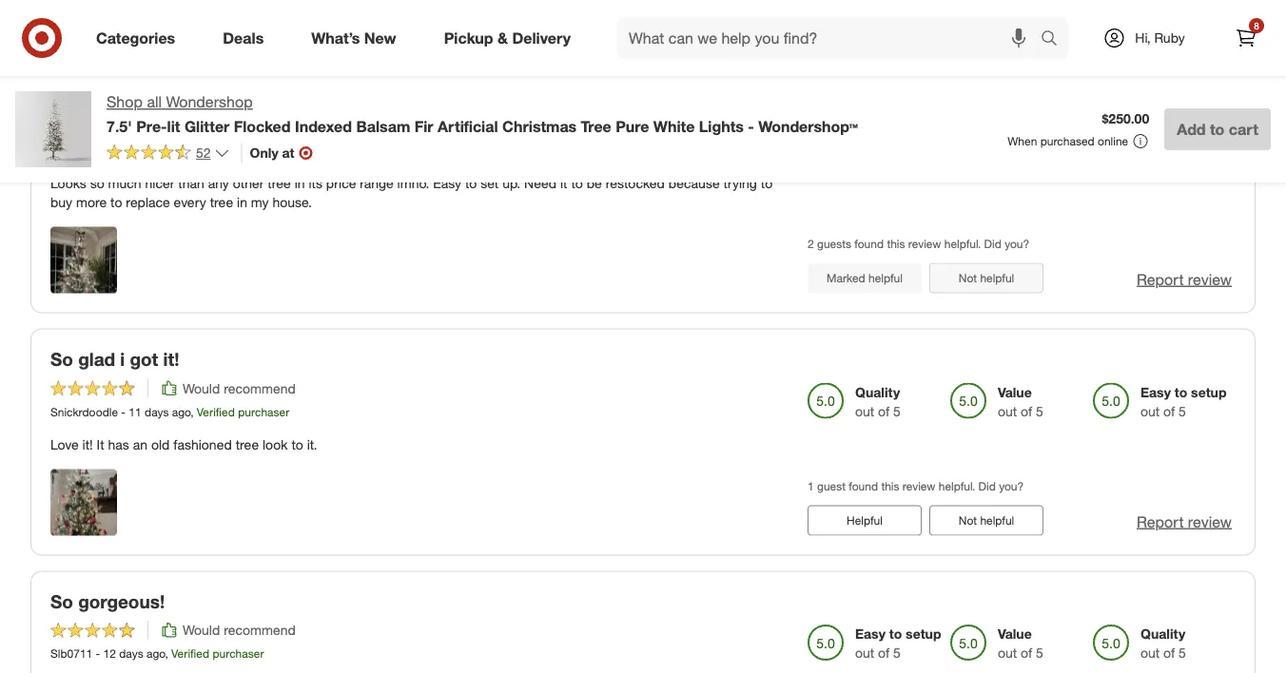 Task type: vqa. For each thing, say whether or not it's contained in the screenshot.
with within the $6.99 ( $1.17 /ounce ) at Lexington Save 50% on Old Spice body wash with deodorant purchase
no



Task type: locate. For each thing, give the bounding box(es) containing it.
1 vertical spatial found
[[855, 236, 884, 251]]

guest review image 1 of 1, zoom in image down it
[[50, 470, 117, 536]]

1 horizontal spatial days
[[145, 405, 169, 419]]

0 vertical spatial ,
[[230, 143, 233, 157]]

1 vertical spatial days
[[145, 405, 169, 419]]

0 vertical spatial found
[[580, 17, 619, 35]]

it.
[[307, 436, 317, 453]]

not
[[959, 271, 977, 286], [959, 514, 977, 528]]

0 horizontal spatial tree
[[210, 194, 233, 210]]

recommend
[[224, 118, 296, 135], [224, 380, 296, 397], [224, 622, 296, 639]]

ago for great tree!
[[212, 143, 230, 157]]

ago up love it! it has an old fashioned tree look to it.
[[172, 405, 190, 419]]

helpful inside "button"
[[869, 271, 903, 286]]

- for so gorgeous!
[[96, 647, 100, 661]]

would
[[183, 118, 220, 135], [183, 380, 220, 397], [183, 622, 220, 639]]

2 would from the top
[[183, 380, 220, 397]]

1 horizontal spatial tree
[[236, 436, 259, 453]]

2 value out of 5 from the top
[[998, 626, 1044, 662]]

value out of 5
[[998, 384, 1044, 419], [998, 626, 1044, 662]]

2 vertical spatial tree
[[236, 436, 259, 453]]

1 not helpful button from the top
[[930, 263, 1044, 294]]

1 vertical spatial this
[[881, 479, 900, 493]]

1 vertical spatial guest review image 1 of 1, zoom in image
[[50, 470, 117, 536]]

1 vertical spatial quality out of 5
[[855, 384, 901, 419]]

1 vertical spatial did
[[979, 479, 996, 493]]

0 vertical spatial recommend
[[224, 118, 296, 135]]

2 vertical spatial quality
[[1141, 626, 1186, 643]]

report review button for great tree!
[[1137, 269, 1232, 291]]

- left '11'
[[121, 405, 126, 419]]

verified down flocked
[[236, 143, 275, 157]]

because
[[669, 175, 720, 191]]

indexed
[[295, 117, 352, 135]]

2 report review from the top
[[1137, 513, 1232, 531]]

look
[[263, 436, 288, 453]]

1 vertical spatial ,
[[190, 405, 194, 419]]

an
[[133, 436, 148, 453]]

would recommend for great tree!
[[183, 118, 296, 135]]

recommend for so glad i got it!
[[224, 380, 296, 397]]

1 vertical spatial in
[[237, 194, 247, 210]]

- left 10
[[161, 143, 165, 157]]

purchaser for so glad i got it!
[[238, 405, 289, 419]]

neverreviewedbefore
[[50, 143, 158, 157]]

0 vertical spatial not
[[959, 271, 977, 286]]

helpful down 2 guests found this review helpful. did you?
[[980, 271, 1015, 286]]

fir
[[415, 117, 433, 135]]

0 vertical spatial verified
[[236, 143, 275, 157]]

2 vertical spatial ,
[[165, 647, 168, 661]]

found for great tree!
[[855, 236, 884, 251]]

0 vertical spatial you?
[[1005, 236, 1030, 251]]

0 horizontal spatial ago
[[147, 647, 165, 661]]

1 vertical spatial report
[[1137, 513, 1184, 531]]

not helpful down 1 guest found this review helpful. did you?
[[959, 514, 1015, 528]]

2 vertical spatial ago
[[147, 647, 165, 661]]

only
[[250, 144, 278, 161]]

helpful down 1 guest found this review helpful. did you?
[[980, 514, 1015, 528]]

1 vertical spatial it!
[[82, 436, 93, 453]]

this for so glad i got it!
[[881, 479, 900, 493]]

so
[[50, 349, 73, 371], [50, 591, 73, 613]]

, right the 52
[[230, 143, 233, 157]]

tree down any
[[210, 194, 233, 210]]

1 guest review image 1 of 1, zoom in image from the top
[[50, 227, 117, 294]]

2 guests found this review helpful. did you?
[[808, 236, 1030, 251]]

1 vertical spatial easy to setup out of 5
[[1141, 384, 1227, 419]]

so up slb0711
[[50, 591, 73, 613]]

days for so glad i got it!
[[145, 405, 169, 419]]

helpful right marked
[[869, 271, 903, 286]]

2 vertical spatial purchaser
[[213, 647, 264, 661]]

0 vertical spatial easy to setup out of 5
[[1141, 122, 1227, 158]]

1 report review button from the top
[[1137, 269, 1232, 291]]

in left my
[[237, 194, 247, 210]]

ago right the 52
[[212, 143, 230, 157]]

$250.00
[[1102, 111, 1150, 127]]

3 would recommend from the top
[[183, 622, 296, 639]]

verified up fashioned
[[197, 405, 235, 419]]

glitter
[[185, 117, 230, 135]]

it! left it
[[82, 436, 93, 453]]

0 vertical spatial it!
[[163, 349, 179, 371]]

to inside button
[[1210, 120, 1225, 138]]

0 vertical spatial so
[[50, 349, 73, 371]]

2 not helpful from the top
[[959, 514, 1015, 528]]

report review for great tree!
[[1137, 270, 1232, 289]]

other
[[233, 175, 264, 191]]

0 horizontal spatial quality out of 5
[[855, 384, 901, 419]]

, up love it! it has an old fashioned tree look to it.
[[190, 405, 194, 419]]

would recommend for so glad i got it!
[[183, 380, 296, 397]]

2 horizontal spatial days
[[184, 143, 208, 157]]

be
[[587, 175, 602, 191]]

1 vertical spatial not helpful
[[959, 514, 1015, 528]]

delivery
[[512, 29, 571, 47]]

would recommend up slb0711 - 12 days ago , verified purchaser
[[183, 622, 296, 639]]

0 horizontal spatial quality
[[855, 384, 900, 400]]

would recommend
[[183, 118, 296, 135], [183, 380, 296, 397], [183, 622, 296, 639]]

not down 1 guest found this review helpful. did you?
[[959, 514, 977, 528]]

1 vertical spatial would
[[183, 380, 220, 397]]

1 vertical spatial easy
[[1141, 384, 1171, 400]]

1 vertical spatial you?
[[999, 479, 1024, 493]]

2 report from the top
[[1137, 513, 1184, 531]]

report for so glad i got it!
[[1137, 513, 1184, 531]]

0 vertical spatial in
[[295, 175, 305, 191]]

3 would from the top
[[183, 622, 220, 639]]

quality
[[998, 122, 1043, 139], [855, 384, 900, 400], [1141, 626, 1186, 643]]

artificial
[[438, 117, 498, 135]]

purchaser
[[278, 143, 329, 157], [238, 405, 289, 419], [213, 647, 264, 661]]

1 vertical spatial helpful.
[[939, 479, 976, 493]]

imho.
[[397, 175, 430, 191]]

2 not helpful button from the top
[[930, 506, 1044, 536]]

this up marked helpful at top right
[[887, 236, 905, 251]]

- left the 12
[[96, 647, 100, 661]]

, right the 12
[[165, 647, 168, 661]]

1 would from the top
[[183, 118, 220, 135]]

report review button for so glad i got it!
[[1137, 511, 1232, 533]]

glad
[[78, 349, 115, 371]]

0 vertical spatial did
[[984, 236, 1002, 251]]

pickup & delivery
[[444, 29, 571, 47]]

2 vertical spatial found
[[849, 479, 878, 493]]

this up the 'helpful' 'button'
[[881, 479, 900, 493]]

0 vertical spatial ago
[[212, 143, 230, 157]]

0 vertical spatial would
[[183, 118, 220, 135]]

did
[[984, 236, 1002, 251], [979, 479, 996, 493]]

report review
[[1137, 270, 1232, 289], [1137, 513, 1232, 531]]

ago
[[212, 143, 230, 157], [172, 405, 190, 419], [147, 647, 165, 661]]

1 so from the top
[[50, 349, 73, 371]]

0 vertical spatial report
[[1137, 270, 1184, 289]]

0 vertical spatial purchaser
[[278, 143, 329, 157]]

1 vertical spatial recommend
[[224, 380, 296, 397]]

found
[[580, 17, 619, 35], [855, 236, 884, 251], [849, 479, 878, 493]]

2 not from the top
[[959, 514, 977, 528]]

0 vertical spatial tree
[[268, 175, 291, 191]]

0 horizontal spatial it!
[[82, 436, 93, 453]]

1 vertical spatial not helpful button
[[930, 506, 1044, 536]]

2 vertical spatial recommend
[[224, 622, 296, 639]]

it! right got
[[163, 349, 179, 371]]

review
[[909, 236, 941, 251], [1188, 270, 1232, 289], [903, 479, 936, 493], [1188, 513, 1232, 531]]

guest review image 1 of 1, zoom in image for so
[[50, 470, 117, 536]]

1 vertical spatial report review
[[1137, 513, 1232, 531]]

days right 10
[[184, 143, 208, 157]]

this
[[887, 236, 905, 251], [881, 479, 900, 493]]

1 horizontal spatial ,
[[190, 405, 194, 419]]

pickup
[[444, 29, 493, 47]]

1 vertical spatial quality
[[855, 384, 900, 400]]

so left glad
[[50, 349, 73, 371]]

1 vertical spatial tree
[[210, 194, 233, 210]]

so gorgeous!
[[50, 591, 165, 613]]

would up slb0711 - 12 days ago , verified purchaser
[[183, 622, 220, 639]]

1 vertical spatial purchaser
[[238, 405, 289, 419]]

pure
[[616, 117, 649, 135]]

ago right the 12
[[147, 647, 165, 661]]

2 horizontal spatial tree
[[268, 175, 291, 191]]

0 vertical spatial days
[[184, 143, 208, 157]]

of
[[1021, 141, 1033, 158], [1164, 141, 1175, 158], [878, 403, 890, 419], [1021, 403, 1033, 419], [1164, 403, 1175, 419], [878, 645, 890, 662], [1021, 645, 1033, 662], [1164, 645, 1175, 662]]

at
[[282, 144, 294, 161]]

2 vertical spatial value
[[998, 626, 1032, 643]]

2 would recommend from the top
[[183, 380, 296, 397]]

so
[[90, 175, 104, 191]]

days right '11'
[[145, 405, 169, 419]]

helpful.
[[945, 236, 981, 251], [939, 479, 976, 493]]

2 recommend from the top
[[224, 380, 296, 397]]

0 vertical spatial easy
[[1141, 122, 1171, 139]]

3 recommend from the top
[[224, 622, 296, 639]]

pickup & delivery link
[[428, 17, 595, 59]]

2 vertical spatial would
[[183, 622, 220, 639]]

guest review image 1 of 1, zoom in image down more
[[50, 227, 117, 294]]

tree up "house."
[[268, 175, 291, 191]]

flocked
[[234, 117, 291, 135]]

christmas
[[502, 117, 577, 135]]

2 so from the top
[[50, 591, 73, 613]]

1 report review from the top
[[1137, 270, 1232, 289]]

would recommend up only
[[183, 118, 296, 135]]

8
[[1254, 20, 1260, 31]]

1 would recommend from the top
[[183, 118, 296, 135]]

add to cart button
[[1165, 108, 1271, 150]]

not for great tree!
[[959, 271, 977, 286]]

guest review image 1 of 1, zoom in image
[[50, 227, 117, 294], [50, 470, 117, 536]]

1 not helpful from the top
[[959, 271, 1015, 286]]

marked helpful button
[[808, 263, 922, 294]]

0 horizontal spatial days
[[119, 647, 143, 661]]

1 vertical spatial value out of 5
[[998, 626, 1044, 662]]

not helpful button down 2 guests found this review helpful. did you?
[[930, 263, 1044, 294]]

setup
[[1191, 122, 1227, 139], [1191, 384, 1227, 400], [906, 626, 941, 643]]

you?
[[1005, 236, 1030, 251], [999, 479, 1024, 493]]

when
[[1008, 134, 1037, 148]]

0 vertical spatial value out of 5
[[998, 384, 1044, 419]]

0 vertical spatial would recommend
[[183, 118, 296, 135]]

2 report review button from the top
[[1137, 511, 1232, 533]]

2 horizontal spatial ,
[[230, 143, 233, 157]]

2 vertical spatial easy
[[855, 626, 886, 643]]

days for great tree!
[[184, 143, 208, 157]]

2 horizontal spatial quality out of 5
[[1141, 626, 1186, 662]]

1 vertical spatial not
[[959, 514, 977, 528]]

verified for so glad i got it!
[[197, 405, 235, 419]]

ago for so gorgeous!
[[147, 647, 165, 661]]

value for quality
[[998, 384, 1032, 400]]

1 horizontal spatial it!
[[163, 349, 179, 371]]

1 vertical spatial ago
[[172, 405, 190, 419]]

purchaser for so gorgeous!
[[213, 647, 264, 661]]

slb0711 - 12 days ago , verified purchaser
[[50, 647, 264, 661]]

ruby
[[1155, 29, 1185, 46]]

need
[[524, 175, 557, 191]]

- right lights on the right
[[748, 117, 754, 135]]

great
[[50, 87, 98, 109]]

not helpful button for so glad i got it!
[[930, 506, 1044, 536]]

2 horizontal spatial quality
[[1141, 626, 1186, 643]]

1 vertical spatial value
[[998, 384, 1032, 400]]

2 vertical spatial verified
[[171, 647, 209, 661]]

1 not from the top
[[959, 271, 977, 286]]

0 vertical spatial this
[[887, 236, 905, 251]]

would recommend up look on the left
[[183, 380, 296, 397]]

tree!
[[103, 87, 142, 109]]

it!
[[163, 349, 179, 371], [82, 436, 93, 453]]

value
[[855, 122, 889, 139], [998, 384, 1032, 400], [998, 626, 1032, 643]]

&
[[498, 29, 508, 47]]

easy for so glad i got it!
[[1141, 384, 1171, 400]]

1
[[808, 479, 814, 493]]

to
[[1210, 120, 1225, 138], [1175, 122, 1188, 139], [465, 175, 477, 191], [571, 175, 583, 191], [761, 175, 773, 191], [110, 194, 122, 210], [1175, 384, 1188, 400], [292, 436, 303, 453], [889, 626, 902, 643]]

1 vertical spatial verified
[[197, 405, 235, 419]]

2 vertical spatial would recommend
[[183, 622, 296, 639]]

days for so gorgeous!
[[119, 647, 143, 661]]

, for so gorgeous!
[[165, 647, 168, 661]]

0 vertical spatial setup
[[1191, 122, 1227, 139]]

any
[[208, 175, 229, 191]]

easy to setup out of 5
[[1141, 122, 1227, 158], [1141, 384, 1227, 419], [855, 626, 941, 662]]

found left 22
[[580, 17, 619, 35]]

image of 7.5' pre-lit glitter flocked indexed balsam fir artificial christmas tree pure white lights - wondershop™ image
[[15, 91, 91, 167]]

0 vertical spatial guest review image 1 of 1, zoom in image
[[50, 227, 117, 294]]

2 vertical spatial days
[[119, 647, 143, 661]]

would up the snickrdoodle - 11 days ago , verified purchaser
[[183, 380, 220, 397]]

12
[[103, 647, 116, 661]]

tree left look on the left
[[236, 436, 259, 453]]

pre-
[[136, 117, 167, 135]]

1 vertical spatial would recommend
[[183, 380, 296, 397]]

not down 2 guests found this review helpful. did you?
[[959, 271, 977, 286]]

1 horizontal spatial ago
[[172, 405, 190, 419]]

2 guest review image 1 of 1, zoom in image from the top
[[50, 470, 117, 536]]

in left its
[[295, 175, 305, 191]]

0 vertical spatial helpful.
[[945, 236, 981, 251]]

0 vertical spatial not helpful button
[[930, 263, 1044, 294]]

would down wondershop
[[183, 118, 220, 135]]

1 value out of 5 from the top
[[998, 384, 1044, 419]]

search
[[1032, 31, 1078, 49]]

- for so glad i got it!
[[121, 405, 126, 419]]

not helpful button down 1 guest found this review helpful. did you?
[[930, 506, 1044, 536]]

days right the 12
[[119, 647, 143, 661]]

1 vertical spatial setup
[[1191, 384, 1227, 400]]

helpful
[[869, 271, 903, 286], [980, 271, 1015, 286], [980, 514, 1015, 528]]

0 vertical spatial report review
[[1137, 270, 1232, 289]]

easy for great tree!
[[1141, 122, 1171, 139]]

not helpful down 2 guests found this review helpful. did you?
[[959, 271, 1015, 286]]

0 vertical spatial report review button
[[1137, 269, 1232, 291]]

7.5'
[[107, 117, 132, 135]]

1 horizontal spatial quality out of 5
[[998, 122, 1044, 158]]

snickrdoodle - 11 days ago , verified purchaser
[[50, 405, 289, 419]]

1 report from the top
[[1137, 270, 1184, 289]]

1 vertical spatial so
[[50, 591, 73, 613]]

add to cart
[[1177, 120, 1259, 138]]

0 vertical spatial quality
[[998, 122, 1043, 139]]

0 vertical spatial not helpful
[[959, 271, 1015, 286]]

verified right the 12
[[171, 647, 209, 661]]

quality out of 5
[[998, 122, 1044, 158], [855, 384, 901, 419], [1141, 626, 1186, 662]]

easy
[[1141, 122, 1171, 139], [1141, 384, 1171, 400], [855, 626, 886, 643]]

0 horizontal spatial in
[[237, 194, 247, 210]]

verified for great tree!
[[236, 143, 275, 157]]

1 vertical spatial report review button
[[1137, 511, 1232, 533]]

0 horizontal spatial ,
[[165, 647, 168, 661]]

2 horizontal spatial ago
[[212, 143, 230, 157]]

1 recommend from the top
[[224, 118, 296, 135]]

would for so gorgeous!
[[183, 622, 220, 639]]

found right 'guests'
[[855, 236, 884, 251]]

found right guest
[[849, 479, 878, 493]]



Task type: describe. For each thing, give the bounding box(es) containing it.
not for so glad i got it!
[[959, 514, 977, 528]]

so glad i got it!
[[50, 349, 179, 371]]

recommend for so gorgeous!
[[224, 622, 296, 639]]

add
[[1177, 120, 1206, 138]]

more
[[76, 194, 107, 210]]

0 vertical spatial value
[[855, 122, 889, 139]]

wondershop
[[166, 93, 253, 111]]

we found 22 matching reviews
[[554, 17, 763, 35]]

trying
[[724, 175, 757, 191]]

search button
[[1032, 17, 1078, 63]]

balsam
[[356, 117, 410, 135]]

1 guest found this review helpful. did you?
[[808, 479, 1024, 493]]

so for so glad i got it!
[[50, 349, 73, 371]]

its
[[309, 175, 323, 191]]

tree for so glad i got it!
[[236, 436, 259, 453]]

verified for so gorgeous!
[[171, 647, 209, 661]]

8 link
[[1226, 17, 1267, 59]]

online
[[1098, 134, 1129, 148]]

new
[[364, 29, 396, 47]]

What can we help you find? suggestions appear below search field
[[618, 17, 1046, 59]]

shop
[[107, 93, 143, 111]]

not helpful for so glad i got it!
[[959, 514, 1015, 528]]

not helpful button for great tree!
[[930, 263, 1044, 294]]

nicer
[[145, 175, 175, 191]]

hi,
[[1135, 29, 1151, 46]]

guest
[[817, 479, 846, 493]]

ago for so glad i got it!
[[172, 405, 190, 419]]

set
[[481, 175, 499, 191]]

helpful. for great tree!
[[945, 236, 981, 251]]

helpful
[[847, 514, 883, 528]]

would for so glad i got it!
[[183, 380, 220, 397]]

wondershop™
[[759, 117, 858, 135]]

2 vertical spatial quality out of 5
[[1141, 626, 1186, 662]]

- for great tree!
[[161, 143, 165, 157]]

10
[[168, 143, 181, 157]]

range
[[360, 175, 394, 191]]

it
[[97, 436, 104, 453]]

setup for so glad i got it!
[[1191, 384, 1227, 400]]

easy
[[433, 175, 461, 191]]

what's new link
[[295, 17, 420, 59]]

matching
[[644, 17, 707, 35]]

0 vertical spatial quality out of 5
[[998, 122, 1044, 158]]

11
[[129, 405, 141, 419]]

1 horizontal spatial quality
[[998, 122, 1043, 139]]

marked
[[827, 271, 866, 286]]

so for so gorgeous!
[[50, 591, 73, 613]]

neverreviewedbefore - 10 days ago , verified purchaser
[[50, 143, 329, 157]]

- inside shop all wondershop 7.5' pre-lit glitter flocked indexed balsam fir artificial christmas tree pure white lights - wondershop™
[[748, 117, 754, 135]]

tree
[[581, 117, 612, 135]]

2
[[808, 236, 814, 251]]

fashioned
[[173, 436, 232, 453]]

purchaser for great tree!
[[278, 143, 329, 157]]

would recommend for so gorgeous!
[[183, 622, 296, 639]]

22
[[623, 17, 640, 35]]

, for so glad i got it!
[[190, 405, 194, 419]]

easy to setup out of 5 for so glad i got it!
[[1141, 384, 1227, 419]]

snickrdoodle
[[50, 405, 118, 419]]

you? for so glad i got it!
[[999, 479, 1024, 493]]

love
[[50, 436, 79, 453]]

helpful. for so glad i got it!
[[939, 479, 976, 493]]

cart
[[1229, 120, 1259, 138]]

tree for great tree!
[[268, 175, 291, 191]]

setup for great tree!
[[1191, 122, 1227, 139]]

recommend for great tree!
[[224, 118, 296, 135]]

great tree!
[[50, 87, 142, 109]]

helpful button
[[808, 506, 922, 536]]

we
[[554, 17, 575, 35]]

report review for so glad i got it!
[[1137, 513, 1232, 531]]

would for great tree!
[[183, 118, 220, 135]]

hi, ruby
[[1135, 29, 1185, 46]]

did for so glad i got it!
[[979, 479, 996, 493]]

than
[[178, 175, 204, 191]]

every
[[174, 194, 206, 210]]

my
[[251, 194, 269, 210]]

looks so much nicer than any other tree in its price range imho. easy to set up. need it to be restocked because trying to buy more to replace every tree in my house.
[[50, 175, 773, 210]]

report for great tree!
[[1137, 270, 1184, 289]]

guest review image 1 of 1, zoom in image for great
[[50, 227, 117, 294]]

, for great tree!
[[230, 143, 233, 157]]

you? for great tree!
[[1005, 236, 1030, 251]]

did for great tree!
[[984, 236, 1002, 251]]

looks
[[50, 175, 86, 191]]

helpful for so glad i got it!
[[980, 514, 1015, 528]]

found for so glad i got it!
[[849, 479, 878, 493]]

love it! it has an old fashioned tree look to it.
[[50, 436, 317, 453]]

gorgeous!
[[78, 591, 165, 613]]

easy to setup out of 5 for great tree!
[[1141, 122, 1227, 158]]

value for easy to setup
[[998, 626, 1032, 643]]

lit
[[167, 117, 180, 135]]

2 vertical spatial setup
[[906, 626, 941, 643]]

only at
[[250, 144, 294, 161]]

deals
[[223, 29, 264, 47]]

marked helpful
[[827, 271, 903, 286]]

value out of 5 for easy to setup
[[998, 626, 1044, 662]]

has
[[108, 436, 129, 453]]

value out of 5 for quality
[[998, 384, 1044, 419]]

reviews
[[711, 17, 763, 35]]

house.
[[273, 194, 312, 210]]

2 vertical spatial easy to setup out of 5
[[855, 626, 941, 662]]

what's
[[311, 29, 360, 47]]

got
[[130, 349, 158, 371]]

replace
[[126, 194, 170, 210]]

guests
[[817, 236, 852, 251]]

all
[[147, 93, 162, 111]]

when purchased online
[[1008, 134, 1129, 148]]

this for great tree!
[[887, 236, 905, 251]]

it
[[560, 175, 568, 191]]

52
[[196, 144, 211, 161]]

categories
[[96, 29, 175, 47]]

1 horizontal spatial in
[[295, 175, 305, 191]]

white
[[654, 117, 695, 135]]

price
[[326, 175, 356, 191]]

not helpful for great tree!
[[959, 271, 1015, 286]]

what's new
[[311, 29, 396, 47]]

slb0711
[[50, 647, 93, 661]]

old
[[151, 436, 170, 453]]

helpful for great tree!
[[980, 271, 1015, 286]]



